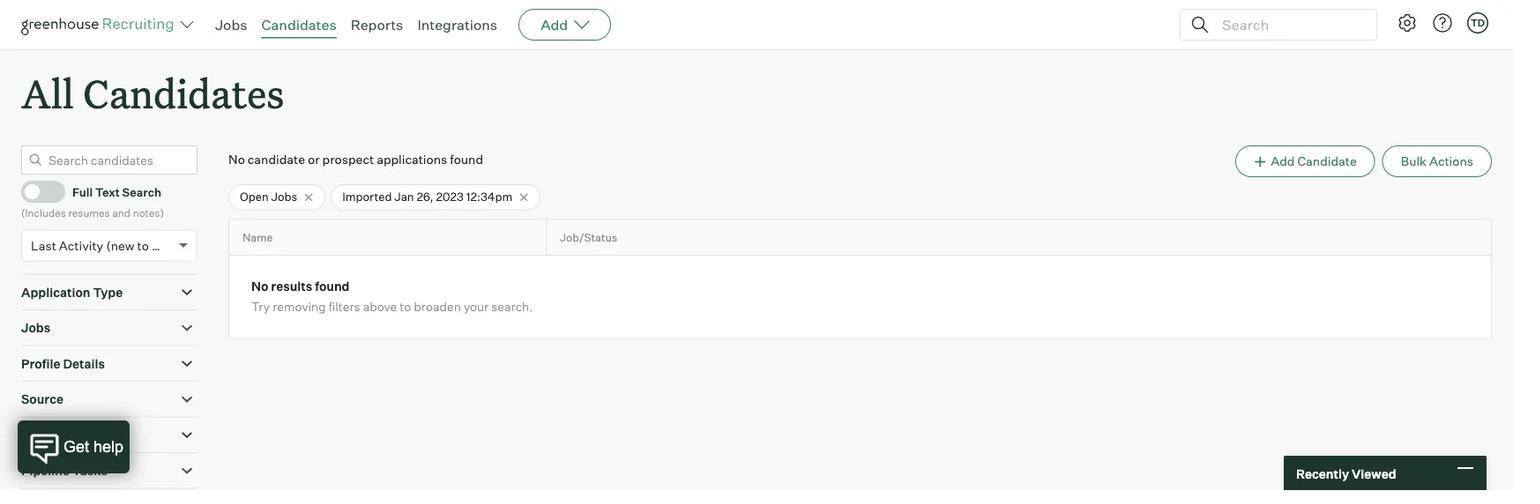Task type: vqa. For each thing, say whether or not it's contained in the screenshot.
20 link
no



Task type: locate. For each thing, give the bounding box(es) containing it.
application
[[21, 285, 90, 300]]

1 horizontal spatial to
[[400, 299, 411, 315]]

jobs up 'profile'
[[21, 320, 50, 336]]

bulk
[[1401, 154, 1427, 169]]

full
[[72, 185, 93, 199]]

no inside "no results found try removing filters above to broaden your search."
[[251, 279, 268, 294]]

1 vertical spatial to
[[400, 299, 411, 315]]

1 vertical spatial jobs
[[271, 190, 297, 204]]

0 vertical spatial candidates
[[262, 16, 337, 34]]

found up 2023
[[450, 152, 483, 167]]

recently viewed
[[1296, 466, 1397, 481]]

configure image
[[1397, 12, 1418, 34]]

type
[[93, 285, 123, 300]]

no results found try removing filters above to broaden your search.
[[251, 279, 533, 315]]

profile details
[[21, 356, 105, 371]]

td button
[[1464, 9, 1492, 37]]

bulk actions link
[[1383, 146, 1492, 177]]

td
[[1471, 17, 1485, 29]]

found up filters
[[315, 279, 350, 294]]

jobs right 'open'
[[271, 190, 297, 204]]

notes)
[[133, 206, 164, 219]]

jobs left candidates link
[[215, 16, 247, 34]]

found
[[450, 152, 483, 167], [315, 279, 350, 294]]

add inside 'link'
[[1271, 154, 1295, 169]]

candidates right jobs link
[[262, 16, 337, 34]]

candidates down jobs link
[[83, 67, 284, 119]]

to
[[137, 238, 149, 253], [400, 299, 411, 315]]

add button
[[519, 9, 611, 41]]

1 horizontal spatial found
[[450, 152, 483, 167]]

0 vertical spatial to
[[137, 238, 149, 253]]

and
[[112, 206, 131, 219]]

search
[[122, 185, 161, 199]]

1 horizontal spatial add
[[1271, 154, 1295, 169]]

0 horizontal spatial add
[[541, 16, 568, 34]]

add inside popup button
[[541, 16, 568, 34]]

no left candidate
[[228, 152, 245, 167]]

Search candidates field
[[21, 146, 198, 175]]

job/status
[[560, 231, 618, 244]]

candidates
[[262, 16, 337, 34], [83, 67, 284, 119]]

profile
[[21, 356, 60, 371]]

(new
[[106, 238, 135, 253]]

0 vertical spatial found
[[450, 152, 483, 167]]

integrations
[[417, 16, 498, 34]]

recently
[[1296, 466, 1349, 481]]

full text search (includes resumes and notes)
[[21, 185, 164, 219]]

0 vertical spatial add
[[541, 16, 568, 34]]

to inside "no results found try removing filters above to broaden your search."
[[400, 299, 411, 315]]

to left old)
[[137, 238, 149, 253]]

0 horizontal spatial found
[[315, 279, 350, 294]]

candidate
[[1298, 154, 1357, 169]]

actions
[[1430, 154, 1474, 169]]

tasks
[[72, 463, 108, 479]]

to right above
[[400, 299, 411, 315]]

0 horizontal spatial no
[[228, 152, 245, 167]]

add
[[541, 16, 568, 34], [1271, 154, 1295, 169]]

1 horizontal spatial no
[[251, 279, 268, 294]]

0 vertical spatial jobs
[[215, 16, 247, 34]]

1 vertical spatial found
[[315, 279, 350, 294]]

add for add candidate
[[1271, 154, 1295, 169]]

1 horizontal spatial jobs
[[215, 16, 247, 34]]

resumes
[[68, 206, 110, 219]]

candidate
[[248, 152, 305, 167]]

0 vertical spatial no
[[228, 152, 245, 167]]

jobs
[[215, 16, 247, 34], [271, 190, 297, 204], [21, 320, 50, 336]]

no
[[228, 152, 245, 167], [251, 279, 268, 294]]

1 vertical spatial add
[[1271, 154, 1295, 169]]

2023
[[436, 190, 464, 204]]

or
[[308, 152, 320, 167]]

viewed
[[1352, 466, 1397, 481]]

pipeline tasks
[[21, 463, 108, 479]]

bulk actions
[[1401, 154, 1474, 169]]

integrations link
[[417, 16, 498, 34]]

all candidates
[[21, 67, 284, 119]]

1 vertical spatial no
[[251, 279, 268, 294]]

removing
[[273, 299, 326, 315]]

no candidate or prospect applications found
[[228, 152, 483, 167]]

0 horizontal spatial jobs
[[21, 320, 50, 336]]

no up try
[[251, 279, 268, 294]]

2 vertical spatial jobs
[[21, 320, 50, 336]]

broaden
[[414, 299, 461, 315]]



Task type: describe. For each thing, give the bounding box(es) containing it.
name
[[243, 231, 273, 244]]

jan
[[394, 190, 414, 204]]

last activity (new to old)
[[31, 238, 175, 253]]

text
[[95, 185, 120, 199]]

old)
[[152, 238, 175, 253]]

2 horizontal spatial jobs
[[271, 190, 297, 204]]

0 horizontal spatial to
[[137, 238, 149, 253]]

candidates link
[[262, 16, 337, 34]]

all
[[21, 67, 74, 119]]

found inside "no results found try removing filters above to broaden your search."
[[315, 279, 350, 294]]

last activity (new to old) option
[[31, 238, 175, 253]]

search.
[[491, 299, 533, 315]]

source
[[21, 392, 64, 407]]

open jobs
[[240, 190, 297, 204]]

responsibility
[[21, 427, 107, 443]]

open
[[240, 190, 269, 204]]

try
[[251, 299, 270, 315]]

your
[[464, 299, 489, 315]]

td button
[[1468, 12, 1489, 34]]

Search text field
[[1218, 12, 1361, 37]]

imported
[[342, 190, 392, 204]]

last
[[31, 238, 56, 253]]

(includes
[[21, 206, 66, 219]]

reports link
[[351, 16, 403, 34]]

application type
[[21, 285, 123, 300]]

reports
[[351, 16, 403, 34]]

filters
[[329, 299, 360, 315]]

jobs link
[[215, 16, 247, 34]]

imported jan 26, 2023 12:34pm
[[342, 190, 513, 204]]

prospect
[[322, 152, 374, 167]]

applications
[[377, 152, 447, 167]]

checkmark image
[[29, 185, 42, 197]]

12:34pm
[[466, 190, 513, 204]]

add for add
[[541, 16, 568, 34]]

26,
[[417, 190, 434, 204]]

add candidate
[[1271, 154, 1357, 169]]

pipeline
[[21, 463, 70, 479]]

no for no results found try removing filters above to broaden your search.
[[251, 279, 268, 294]]

no for no candidate or prospect applications found
[[228, 152, 245, 167]]

results
[[271, 279, 312, 294]]

greenhouse recruiting image
[[21, 14, 180, 35]]

add candidate link
[[1236, 146, 1376, 177]]

details
[[63, 356, 105, 371]]

above
[[363, 299, 397, 315]]

1 vertical spatial candidates
[[83, 67, 284, 119]]

activity
[[59, 238, 103, 253]]



